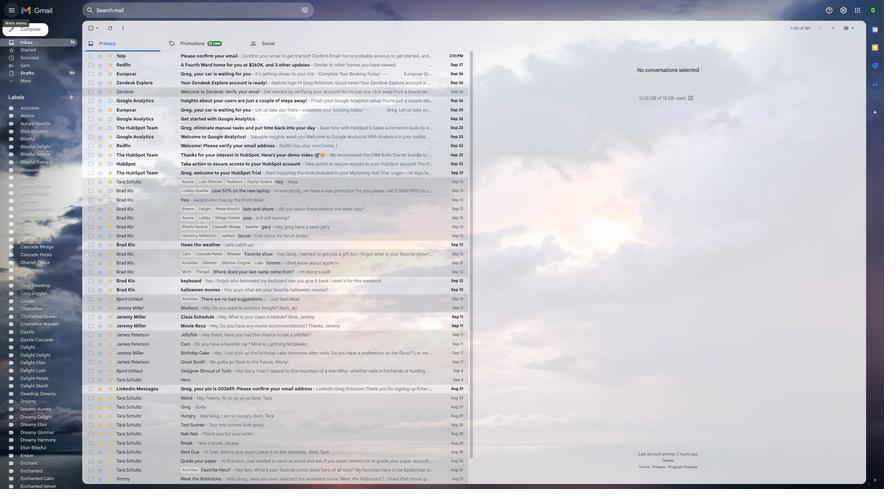 Task type: locate. For each thing, give the bounding box(es) containing it.
workout
[[271, 339, 290, 346]]

car for greg, your car is waiting for you - it's getting closer to your trip - complete your booking today! --- ‌ ‌ ‌ ‌ ‌ ‌ ‌ ‌ ‌ ‌ ‌ ‌ ‌ europcar greg, it's getting close to your trip – ready to go? complete my booking complete booking
[[228, 79, 236, 85]]

mine
[[279, 379, 290, 386]]

7 brad klo from the top
[[129, 269, 150, 276]]

sep 13 for did you leave these behind the other day?
[[502, 230, 515, 235]]

2 horizontal spatial favorite
[[444, 279, 462, 286]]

1 vertical spatial aug 29
[[501, 450, 515, 455]]

aurora sparkle link
[[23, 134, 56, 140]]

25 ͏ from the left
[[406, 159, 407, 165]]

11 for class schedule - hey, what is your class schedule? best, jeremy
[[511, 350, 515, 355]]

glimmer up does
[[246, 290, 263, 295]]

1 horizontal spatial lullaby
[[220, 240, 234, 245]]

sep 12 for 26th row from the top
[[501, 310, 515, 315]]

activities up mirth in the left bottom of the page
[[202, 290, 220, 295]]

26 for your zendesk explore account is ready! -
[[510, 89, 515, 95]]

getting
[[292, 79, 308, 85], [493, 79, 509, 85]]

he
[[521, 409, 527, 416]]

1 horizontal spatial getting
[[493, 79, 509, 85]]

2 there from the left
[[479, 119, 491, 125]]

1 horizontal spatial insights
[[545, 149, 563, 155]]

analytics for welcome to google analytics!
[[148, 149, 171, 155]]

his left white
[[485, 409, 491, 416]]

klo for 24th row from the bottom of the no conversations selected main content
[[141, 259, 149, 266]]

sparkle inside labels navigation
[[39, 134, 56, 140]]

sep 26 down tue, sep 26, 2023, 11:44 am element
[[502, 99, 515, 105]]

55 ͏ from the left
[[444, 159, 445, 165]]

1 the from the top
[[129, 139, 139, 145]]

1 vertical spatial with
[[625, 149, 635, 155]]

account up verify
[[255, 89, 275, 95]]

2 22 from the top
[[510, 170, 515, 175]]

white
[[493, 409, 505, 416]]

tara for greg
[[129, 449, 139, 456]]

cascade petals
[[217, 280, 247, 285], [23, 280, 58, 286]]

welcome
[[216, 189, 237, 195]]

2 brad klo from the top
[[129, 219, 149, 226]]

3 peterson from the top
[[146, 399, 166, 406]]

chance
[[290, 369, 307, 376]]

primary tab
[[92, 40, 181, 57]]

84 ͏ from the left
[[481, 159, 482, 165]]

labels navigation
[[0, 23, 92, 489]]

0 vertical spatial zephyr
[[275, 199, 288, 205]]

0 vertical spatial back
[[305, 139, 317, 145]]

sep 26 inside tue, sep 26, 2023, 11:44 am element
[[501, 89, 515, 95]]

blossom link
[[23, 186, 42, 192]]

best, for jer
[[311, 339, 322, 346]]

83 ͏ from the left
[[480, 159, 481, 165]]

0 vertical spatial umlaut
[[143, 329, 159, 336]]

tara schultz for test scores
[[129, 469, 157, 476]]

1 vertical spatial please
[[226, 159, 242, 165]]

jeremy for class schedule - hey, what is your class schedule? best, jeremy
[[129, 349, 148, 356]]

give
[[339, 309, 349, 316]]

12 for 18th row from the bottom
[[511, 320, 515, 325]]

cascade mirage down mirage solace
[[236, 250, 267, 255]]

1 horizontal spatial calm
[[202, 280, 212, 285]]

greg,
[[201, 79, 214, 85], [471, 79, 483, 85], [201, 119, 214, 125], [430, 119, 442, 125], [201, 139, 214, 145], [201, 189, 214, 195], [318, 279, 330, 286], [201, 429, 214, 436], [232, 459, 245, 466]]

76 ͏ from the left
[[471, 159, 472, 165]]

13
[[511, 200, 515, 205], [511, 210, 515, 215], [511, 220, 515, 225], [511, 230, 515, 235], [511, 240, 515, 245], [511, 250, 515, 255], [511, 260, 515, 265]]

2 vertical spatial please
[[263, 429, 279, 436]]

4 13 from the top
[[511, 230, 515, 235]]

78 ͏ from the left
[[473, 159, 475, 165]]

trip
[[342, 79, 349, 85], [540, 79, 548, 85]]

0 horizontal spatial can
[[251, 389, 260, 396]]

free - watermelon free by the front desk!
[[201, 219, 293, 226]]

a right eat
[[323, 369, 325, 376]]

tara for nah nah
[[129, 479, 139, 486]]

solace for mirage solace
[[254, 240, 267, 245]]

8 ͏ from the left
[[384, 159, 385, 165]]

greg, your car is waiting for you - let us take you there - complete your booking today! --- ‌ ‌ ‌ ‌ ‌ ‌ ‌ ‌ ‌ ‌ ‌ ‌ ‌ greg, let us take you there - your journey is waiting. complete my booking yo
[[201, 119, 605, 125]]

1 vertical spatial car
[[228, 119, 236, 125]]

2 crystalline from the top
[[23, 349, 47, 355]]

0 horizontal spatial my
[[573, 119, 579, 125]]

behind
[[355, 229, 370, 236]]

breeze down breeze link
[[23, 203, 39, 209]]

sep 12 for 22th row from the top
[[501, 270, 515, 275]]

dreamy for dreamy aurora
[[23, 452, 40, 458]]

0 vertical spatial confirm
[[218, 59, 237, 65]]

sparkle inside lullaby sparkle save 50% on the new laptop - hi everybody, we have a new promotion for you please call 12345678910 to claim it!
[[217, 210, 232, 215]]

enigma inside labels navigation
[[40, 203, 57, 209]]

1 vertical spatial sep 22
[[501, 170, 515, 175]]

1 vertical spatial james peterson
[[129, 379, 166, 386]]

sep 13 for heya
[[502, 200, 515, 205]]

booking
[[388, 79, 407, 85], [615, 79, 633, 85], [657, 79, 676, 85], [581, 119, 599, 125]]

row
[[92, 57, 521, 67], [92, 67, 544, 77], [92, 77, 676, 87], [92, 87, 521, 97], [92, 97, 521, 107], [92, 107, 521, 117], [92, 117, 605, 127], [92, 127, 521, 137], [92, 137, 521, 147], [92, 147, 641, 157], [92, 157, 521, 167], [92, 167, 521, 177], [92, 177, 521, 187], [92, 187, 521, 197], [92, 197, 521, 207], [92, 207, 521, 217], [92, 217, 521, 227], [92, 227, 521, 237], [92, 237, 521, 247], [92, 247, 521, 257], [92, 257, 521, 267], [92, 267, 521, 277], [92, 277, 521, 287], [92, 287, 521, 297], [92, 297, 521, 307], [92, 307, 521, 317], [92, 317, 521, 327], [92, 327, 521, 337], [92, 337, 521, 347], [92, 347, 521, 357], [92, 357, 521, 367], [92, 367, 521, 377], [92, 377, 521, 387], [92, 387, 521, 397], [92, 397, 521, 407], [92, 407, 603, 417], [92, 417, 521, 428], [92, 428, 521, 438], [92, 438, 521, 448], [92, 448, 521, 458], [92, 458, 521, 468], [92, 468, 521, 478], [92, 478, 521, 488], [92, 488, 521, 489]]

free left watermelon at the top left of the page
[[201, 219, 210, 226]]

toolbar
[[461, 59, 518, 66]]

favorite
[[444, 279, 462, 286], [304, 319, 321, 326], [249, 379, 267, 386]]

cozy dewdrop
[[23, 314, 56, 321]]

tara schultz
[[129, 199, 157, 205], [129, 419, 157, 426], [129, 439, 157, 446], [129, 449, 157, 456], [129, 459, 157, 466], [129, 469, 157, 476], [129, 479, 157, 486]]

used
[[751, 106, 762, 113]]

you left had
[[262, 369, 270, 376]]

verify
[[243, 159, 258, 165]]

aug for good.
[[502, 470, 509, 475]]

us
[[292, 119, 298, 125], [452, 119, 457, 125]]

enigma for glimmer enigma
[[264, 290, 278, 295]]

2 sep 13 from the top
[[502, 210, 515, 215]]

aug 29
[[501, 440, 515, 445], [501, 450, 515, 455], [501, 460, 515, 465]]

11 row from the top
[[92, 157, 521, 167]]

tasks
[[258, 139, 272, 145]]

6 aug from the top
[[502, 480, 509, 485]]

32 row from the top
[[92, 367, 521, 377]]

1 vertical spatial aug 28
[[502, 480, 515, 485]]

3 aug 29 from the top
[[501, 460, 515, 465]]

1 horizontal spatial blissful serene
[[202, 250, 231, 255]]

advanced search options image
[[332, 4, 346, 18]]

0 vertical spatial serene
[[40, 168, 56, 175]]

last
[[277, 299, 285, 306]]

today! down the u at the left of the page
[[329, 259, 343, 266]]

your down a
[[201, 89, 212, 95]]

0 vertical spatial 22
[[510, 160, 515, 165]]

1 vertical spatial this
[[323, 409, 331, 416]]

i right hey
[[238, 309, 239, 316]]

what
[[416, 279, 427, 286], [271, 319, 283, 326]]

1 vertical spatial address
[[327, 429, 347, 436]]

1 row from the top
[[92, 57, 521, 67]]

6 brad klo from the top
[[129, 259, 149, 266]]

1 vertical spatial favorite
[[304, 319, 321, 326]]

action
[[214, 179, 229, 185]]

51 ͏ from the left
[[439, 159, 440, 165]]

tacos
[[294, 259, 306, 266]]

1 horizontal spatial in
[[421, 409, 425, 416]]

best, down greg, your pin is 002689. please confirm your email address -
[[280, 439, 291, 446]]

petals inside "link"
[[44, 280, 58, 286]]

blissful down the by
[[252, 230, 266, 235]]

to left "get"
[[352, 279, 357, 286]]

cozy for cozy giggles
[[23, 323, 34, 329]]

insights down time
[[299, 149, 317, 155]]

22 for welcome! please verify your email address - redfin has your next home. | ͏ ͏ ͏ ͏ ͏ ͏ ͏ ͏ ͏ ͏ ͏ ͏ ͏ ͏ ͏ ͏ ͏ ͏ ͏ ͏ ͏ ͏ ͏ ͏ ͏ ͏ ͏ ͏ ͏ ͏ ͏ ͏ ͏ ͏ ͏ ͏ ͏ ͏ ͏ ͏ ͏ ͏ ͏ ͏ ͏ ͏ ͏ ͏ ͏ ͏ ͏ ͏ ͏ ͏ ͏ ͏ ͏ ͏ ͏ ͏ ͏ ͏ ͏ ͏ ͏ ͏ ͏ ͏ ͏ ͏ ͏ ͏ ͏ ͏ ͏ ͏ ͏ ͏ ͏ ͏ ͏ ͏ ͏ ͏ ͏ ͏
[[510, 160, 515, 165]]

have down there,
[[233, 379, 244, 386]]

aug for order.
[[502, 480, 509, 485]]

in left toolkit,
[[442, 149, 446, 155]]

you up the has
[[331, 149, 339, 155]]

0 vertical spatial 4
[[512, 410, 515, 415]]

6 brad from the top
[[129, 259, 140, 266]]

26 ͏ from the left
[[407, 159, 408, 165]]

about down the zendesk:
[[222, 109, 236, 115]]

jeremy miller for workout
[[129, 339, 160, 346]]

2 13 from the top
[[511, 210, 515, 215]]

sep 12 for 17th row from the bottom
[[502, 330, 515, 335]]

71 ͏ from the left
[[465, 159, 466, 165]]

2 horizontal spatial mirage
[[254, 250, 267, 255]]

sep 12 for 24th row from the top of the no conversations selected main content
[[502, 290, 515, 295]]

halloween up ideas
[[322, 319, 345, 326]]

promotions, 12 new messages, tab
[[182, 40, 272, 57]]

test
[[201, 469, 210, 476]]

2 horizontal spatial glimmer
[[246, 290, 263, 295]]

hey down body
[[222, 459, 231, 466]]

53 ͏ from the left
[[441, 159, 443, 165]]

social
[[291, 45, 305, 52]]

1 vertical spatial your
[[201, 89, 212, 95]]

hero link
[[201, 419, 481, 426]]

my up how
[[573, 119, 579, 125]]

86 ͏ from the left
[[484, 159, 485, 165]]

team for greg, welcome to your hubspot trial -
[[162, 189, 176, 195]]

forgot down where
[[241, 309, 255, 316]]

002689.
[[242, 429, 262, 436]]

calm inside labels navigation
[[23, 246, 34, 252]]

0 vertical spatial bubbles
[[23, 220, 41, 226]]

33 row from the top
[[92, 377, 521, 387]]

waiting up your zendesk explore account is ready! -
[[242, 79, 260, 85]]

1 vertical spatial crystalline
[[23, 349, 47, 355]]

1 aug 28 from the top
[[502, 470, 515, 475]]

lush for lush
[[283, 290, 293, 295]]

dreamy for dreamy glimmer
[[23, 477, 40, 484]]

1 horizontal spatial nah
[[211, 479, 220, 486]]

0 vertical spatial crystalline
[[23, 340, 47, 346]]

getting down 3
[[292, 79, 308, 85]]

tara schultz for weird
[[129, 439, 157, 446]]

jeremy miller for class schedule
[[129, 349, 162, 356]]

elixir for delight elixir
[[40, 400, 51, 406]]

2 the hubspot team from the top
[[129, 169, 176, 175]]

crystalline down create link
[[23, 340, 47, 346]]

0 vertical spatial today!
[[390, 119, 404, 125]]

hey, up there,
[[234, 359, 243, 366]]

go?
[[574, 79, 582, 85]]

1 tara schultz from the top
[[129, 199, 157, 205]]

weird
[[201, 439, 214, 446]]

sep inside "mon, sep 25, 2023, 1:07 pm" element
[[501, 119, 509, 125]]

sparkle down pisa
[[272, 250, 287, 255]]

doing
[[340, 299, 353, 306]]

social tab
[[272, 40, 363, 57]]

2 vertical spatial 29
[[510, 460, 515, 465]]

jeremy for movie recs - hey, do you have any movie recommendations? thanks, jeremy
[[129, 359, 148, 366]]

1 horizontal spatial bad
[[311, 329, 320, 336]]

15 row from the top
[[92, 197, 521, 207]]

row containing linkedin messages
[[92, 428, 521, 438]]

0 horizontal spatial there
[[319, 119, 331, 125]]

1 vertical spatial zephyr
[[40, 211, 56, 218]]

4 schultz from the top
[[140, 449, 157, 456]]

dewdrop dreamy link
[[23, 434, 62, 441]]

0 vertical spatial elixir
[[40, 400, 51, 406]]

0 horizontal spatial forgot
[[241, 309, 255, 316]]

jellyfish?
[[327, 369, 346, 376]]

car down ward
[[228, 79, 236, 85]]

tomorrow
[[320, 389, 342, 396]]

2 vertical spatial team
[[162, 189, 176, 195]]

main menu image
[[9, 7, 17, 16]]

gary down pisa - is it still leaning?
[[291, 249, 301, 256]]

crystalline link
[[23, 340, 47, 346]]

1 vertical spatial back
[[354, 309, 365, 316]]

waiting down users
[[242, 119, 260, 125]]

your left day at the left top of the page
[[329, 139, 340, 145]]

uncover
[[495, 149, 513, 155]]

80 ͏ from the left
[[476, 159, 477, 165]]

0 horizontal spatial lullaby
[[202, 210, 216, 215]]

2 james from the top
[[129, 379, 144, 386]]

google analytics for welcome to google analytics! - valuable insights await you welcome to google analytics! with analytics in your toolkit, you can uncover valuable new insights about how people interact with yo
[[129, 149, 171, 155]]

1 vertical spatial yo
[[246, 439, 252, 446]]

other for the
[[380, 229, 393, 236]]

it's down $260k,
[[284, 79, 290, 85]]

schultz for nah nah
[[140, 479, 157, 486]]

your left journey
[[496, 119, 506, 125]]

aug for hungry.
[[501, 460, 509, 465]]

keyboard - hey i forgot who borrowed my keyboard can you give it back i need it for this weekend
[[201, 309, 424, 316]]

activities link
[[23, 117, 44, 123]]

2 vertical spatial lush
[[40, 409, 51, 415]]

shoes
[[291, 229, 304, 236]]

class
[[201, 349, 214, 356]]

lullaby inside lullaby sparkle save 50% on the new laptop - hi everybody, we have a new promotion for you please call 12345678910 to claim it!
[[202, 210, 216, 215]]

welcome up the welcome!
[[201, 149, 223, 155]]

today!
[[390, 119, 404, 125], [329, 259, 343, 266]]

radiance
[[252, 199, 270, 205]]

1 horizontal spatial what
[[416, 279, 427, 286]]

for
[[252, 69, 259, 75], [262, 79, 269, 85], [262, 119, 269, 125], [220, 169, 227, 175], [396, 209, 402, 216], [308, 259, 314, 266], [386, 309, 392, 316], [250, 479, 256, 486]]

1 vertical spatial sep 4
[[504, 420, 515, 425]]

0 horizontal spatial analytics!
[[249, 149, 274, 155]]

13 for hi everybody, we have a new promotion for you please call 12345678910 to claim it!
[[511, 210, 515, 215]]

1 horizontal spatial analytics!
[[386, 149, 408, 155]]

5 brad klo from the top
[[129, 249, 149, 256]]

3 google analytics from the top
[[129, 149, 171, 155]]

2 vertical spatial 22
[[510, 180, 515, 185]]

dreamy delight
[[23, 460, 58, 467]]

0 vertical spatial team
[[162, 139, 176, 145]]

welcome for welcome to google analytics! - valuable insights await you welcome to google analytics! with analytics in your toolkit, you can uncover valuable new insights about how people interact with yo
[[201, 149, 223, 155]]

sep 26 for welcome to zendesk: verify your email -
[[502, 99, 515, 105]]

1 there from the left
[[319, 119, 331, 125]]

catch
[[261, 269, 274, 276]]

crystalline for wander
[[23, 357, 47, 364]]

0 vertical spatial solace
[[289, 199, 303, 205]]

3 cozy from the top
[[23, 323, 34, 329]]

your
[[377, 79, 387, 85], [201, 89, 212, 95], [232, 469, 242, 476]]

blissful serene inside no conversations selected main content
[[202, 250, 231, 255]]

0 vertical spatial james peterson
[[129, 369, 166, 376]]

let
[[284, 119, 291, 125], [444, 119, 451, 125], [460, 389, 468, 396]]

tara
[[129, 199, 139, 205], [129, 419, 139, 426], [129, 439, 139, 446], [292, 439, 302, 446], [129, 449, 139, 456], [129, 459, 139, 466], [294, 459, 304, 466], [129, 469, 139, 476], [129, 479, 139, 486]]

1 horizontal spatial halloween
[[322, 319, 345, 326]]

car link
[[23, 254, 31, 261]]

6 ͏ from the left
[[381, 159, 382, 165]]

activities up aurora link
[[23, 117, 44, 123]]

started
[[211, 129, 229, 135]]

30 row from the top
[[92, 347, 521, 357]]

2 vertical spatial activities
[[202, 330, 220, 335]]

to down thanks for your interest in hubspot. here's your demo video
[[273, 179, 278, 185]]

toolbar inside row
[[461, 59, 518, 66]]

refresh image
[[119, 28, 126, 35]]

1 sep 23 from the top
[[501, 139, 515, 145]]

where does your last name come from? - i'm doing a poll!
[[237, 299, 367, 306]]

lush
[[220, 199, 230, 205], [283, 290, 293, 295], [40, 409, 51, 415]]

2 horizontal spatial i
[[367, 309, 368, 316]]

mirage up jubilant
[[254, 250, 267, 255]]

mirage inside labels navigation
[[44, 271, 60, 278]]

1 horizontal spatial his
[[485, 409, 491, 416]]

26
[[510, 79, 515, 85], [510, 89, 515, 95], [510, 99, 515, 105], [510, 109, 515, 115]]

None checkbox
[[97, 59, 104, 66], [97, 69, 104, 76], [97, 99, 104, 106], [97, 109, 104, 116], [97, 139, 104, 146], [97, 149, 104, 156], [97, 159, 104, 166], [97, 219, 104, 226], [97, 229, 104, 236], [97, 239, 104, 246], [97, 249, 104, 256], [97, 269, 104, 276], [97, 279, 104, 286], [97, 289, 104, 296], [97, 309, 104, 316], [97, 319, 104, 326], [97, 329, 104, 336], [97, 379, 104, 386], [97, 399, 104, 406], [97, 419, 104, 426], [97, 449, 104, 456], [97, 469, 104, 476], [97, 489, 104, 489], [97, 59, 104, 66], [97, 69, 104, 76], [97, 99, 104, 106], [97, 109, 104, 116], [97, 139, 104, 146], [97, 149, 104, 156], [97, 159, 104, 166], [97, 219, 104, 226], [97, 229, 104, 236], [97, 239, 104, 246], [97, 249, 104, 256], [97, 269, 104, 276], [97, 279, 104, 286], [97, 289, 104, 296], [97, 309, 104, 316], [97, 319, 104, 326], [97, 329, 104, 336], [97, 379, 104, 386], [97, 399, 104, 406], [97, 419, 104, 426], [97, 449, 104, 456], [97, 469, 104, 476], [97, 489, 104, 489]]

there left "mon, sep 25, 2023, 1:07 pm" element
[[479, 119, 491, 125]]

welcome up next
[[341, 149, 361, 155]]

hungry.
[[264, 459, 281, 466]]

inbox
[[23, 44, 36, 50]]

sep 26 up "mon, sep 25, 2023, 1:07 pm" element
[[501, 109, 515, 115]]

schultz for greg
[[140, 449, 157, 456]]

sep 13 for hi everybody, we have a new promotion for you please call 12345678910 to claim it!
[[502, 210, 515, 215]]

0 horizontal spatial zephyr
[[40, 211, 56, 218]]

67 ͏ from the left
[[459, 159, 461, 165]]

sep 11 for hey, what is your class schedule? best, jeremy
[[502, 350, 515, 355]]

snoozed
[[23, 61, 43, 68]]

halloween up there at the bottom of the page
[[201, 319, 226, 326]]

europcar for greg, your car is waiting for you - let us take you there - complete your booking today! --- ‌ ‌ ‌ ‌ ‌ ‌ ‌ ‌ ‌ ‌ ‌ ‌ ‌ greg, let us take you there - your journey is waiting. complete my booking yo
[[129, 119, 152, 125]]

thank
[[225, 479, 239, 486]]

0 horizontal spatial his
[[427, 409, 433, 416]]

12 for 17th row from the bottom
[[511, 330, 515, 335]]

elixir down the delight delight link
[[40, 400, 51, 406]]

sep 13 for is it still leaning?
[[502, 240, 515, 245]]

weird - hey franny, yo yo yo yo yo best, tara
[[201, 439, 302, 446]]

blissful serene inside labels navigation
[[23, 168, 56, 175]]

26 up journey
[[510, 109, 515, 115]]

2 james peterson from the top
[[129, 379, 166, 386]]

peterson for cars
[[146, 379, 166, 386]]

petals blissful
[[240, 230, 266, 235]]

3 ͏ from the left
[[377, 159, 379, 165]]

tab list
[[92, 40, 884, 57]]

crystalline inside "link"
[[23, 349, 47, 355]]

0 vertical spatial dazzle
[[23, 366, 38, 372]]

43 ͏ from the left
[[429, 159, 430, 165]]

sep inside tue, sep 26, 2023, 11:44 am element
[[501, 89, 509, 95]]

klo for 22th row from the bottom of the no conversations selected main content
[[141, 279, 149, 286]]

1 getting from the left
[[292, 79, 308, 85]]

70 ͏ from the left
[[463, 159, 465, 165]]

with right hunting
[[474, 409, 484, 416]]

0 horizontal spatial serene
[[40, 168, 56, 175]]

are right there at the bottom of the page
[[238, 329, 245, 336]]

11 ͏ from the left
[[388, 159, 389, 165]]

1 team from the top
[[162, 139, 176, 145]]

1 vertical spatial lush
[[283, 290, 293, 295]]

blissful down the blissful delight link on the left
[[23, 168, 39, 175]]

0 horizontal spatial sparkle
[[39, 134, 56, 140]]

2 horizontal spatial can
[[485, 149, 494, 155]]

other right 3
[[310, 69, 323, 75]]

sparkle up watermelon at the top left of the page
[[217, 210, 232, 215]]

take
[[299, 119, 309, 125], [459, 119, 468, 125]]

3 13 from the top
[[511, 220, 515, 225]]

tara for hungry
[[129, 459, 139, 466]]

26 inside tue, sep 26, 2023, 11:44 am element
[[510, 89, 515, 95]]

2 horizontal spatial please
[[263, 429, 279, 436]]

your up insights about your users are just a couple of steps away! -
[[265, 99, 275, 105]]

free left the by
[[243, 219, 252, 226]]

so
[[257, 459, 262, 466]]

sep 25 for let us take you there - complete your booking today! --- ‌ ‌ ‌ ‌ ‌ ‌ ‌ ‌ ‌ ‌ ‌ ‌ ‌ greg, let us take you there - your journey is waiting. complete my booking yo
[[501, 119, 515, 125]]

best, up good.
[[282, 459, 293, 466]]

jer
[[323, 339, 331, 346], [510, 389, 517, 396]]

today! right booking
[[390, 119, 404, 125]]

8 brad from the top
[[129, 279, 140, 286]]

cascade grace
[[23, 263, 58, 269]]

europcar
[[129, 79, 152, 85], [449, 79, 470, 85], [129, 119, 152, 125]]

85 ͏ from the left
[[482, 159, 484, 165]]

1 29 from the top
[[510, 440, 515, 445]]

serene inside row
[[217, 250, 231, 255]]

google analytics for insights about your users are just a couple of steps away! -
[[129, 109, 171, 115]]

bliss blossom link
[[23, 143, 54, 149]]

None search field
[[92, 3, 349, 20]]

thanks,
[[343, 359, 360, 366], [492, 389, 509, 396]]

schultz for test scores
[[140, 469, 157, 476]]

more image
[[133, 28, 140, 35]]

hey
[[229, 309, 237, 316]]

do up there,
[[245, 359, 251, 366]]

welcome! please verify your email address - redfin has your next home. | ͏ ͏ ͏ ͏ ͏ ͏ ͏ ͏ ͏ ͏ ͏ ͏ ͏ ͏ ͏ ͏ ͏ ͏ ͏ ͏ ͏ ͏ ͏ ͏ ͏ ͏ ͏ ͏ ͏ ͏ ͏ ͏ ͏ ͏ ͏ ͏ ͏ ͏ ͏ ͏ ͏ ͏ ͏ ͏ ͏ ͏ ͏ ͏ ͏ ͏ ͏ ͏ ͏ ͏ ͏ ͏ ͏ ͏ ͏ ͏ ͏ ͏ ͏ ͏ ͏ ͏ ͏ ͏ ͏ ͏ ͏ ͏ ͏ ͏ ͏ ͏ ͏ ͏ ͏ ͏ ͏ ͏ ͏ ͏ ͏ ͏
[[201, 159, 485, 165]]

͏
[[375, 159, 376, 165], [376, 159, 377, 165], [377, 159, 379, 165], [379, 159, 380, 165], [380, 159, 381, 165], [381, 159, 382, 165], [382, 159, 384, 165], [384, 159, 385, 165], [385, 159, 386, 165], [386, 159, 388, 165], [388, 159, 389, 165], [389, 159, 390, 165], [390, 159, 391, 165], [391, 159, 393, 165], [393, 159, 394, 165], [394, 159, 395, 165], [395, 159, 397, 165], [397, 159, 398, 165], [398, 159, 399, 165], [399, 159, 400, 165], [400, 159, 402, 165], [402, 159, 403, 165], [403, 159, 404, 165], [404, 159, 406, 165], [406, 159, 407, 165], [407, 159, 408, 165], [408, 159, 409, 165], [409, 159, 411, 165], [411, 159, 412, 165], [412, 159, 413, 165], [413, 159, 415, 165], [415, 159, 416, 165], [416, 159, 417, 165], [417, 159, 418, 165], [418, 159, 420, 165], [420, 159, 421, 165], [421, 159, 422, 165], [422, 159, 424, 165], [424, 159, 425, 165], [425, 159, 426, 165], [426, 159, 427, 165], [427, 159, 429, 165], [429, 159, 430, 165], [430, 159, 431, 165], [431, 159, 432, 165], [432, 159, 434, 165], [434, 159, 435, 165], [435, 159, 436, 165], [436, 159, 438, 165], [438, 159, 439, 165], [439, 159, 440, 165], [440, 159, 441, 165], [441, 159, 443, 165], [443, 159, 444, 165], [444, 159, 445, 165], [445, 159, 447, 165], [447, 159, 448, 165], [448, 159, 449, 165], [449, 159, 450, 165], [450, 159, 452, 165], [452, 159, 453, 165], [453, 159, 454, 165], [454, 159, 456, 165], [456, 159, 457, 165], [457, 159, 458, 165], [458, 159, 459, 165], [459, 159, 461, 165], [461, 159, 462, 165], [462, 159, 463, 165], [463, 159, 465, 165], [465, 159, 466, 165], [466, 159, 467, 165], [467, 159, 468, 165], [468, 159, 470, 165], [470, 159, 471, 165], [471, 159, 472, 165], [472, 159, 473, 165], [473, 159, 475, 165], [475, 159, 476, 165], [476, 159, 477, 165], [477, 159, 479, 165], [479, 159, 480, 165], [480, 159, 481, 165], [481, 159, 482, 165], [482, 159, 484, 165], [484, 159, 485, 165]]

recommendations?
[[298, 359, 342, 366]]

bad up want
[[254, 329, 263, 336]]

breeze for breeze zephyr
[[23, 211, 39, 218]]

getting up tue, sep 26, 2023, 11:44 am element
[[493, 79, 509, 85]]

2 vertical spatial mirage
[[44, 271, 60, 278]]

1 halloween from the left
[[201, 319, 226, 326]]

address up here's
[[286, 159, 305, 165]]

None checkbox
[[97, 28, 104, 35], [97, 79, 104, 86], [97, 89, 104, 96], [97, 119, 104, 126], [97, 129, 104, 136], [97, 169, 104, 176], [97, 179, 104, 186], [97, 189, 104, 196], [97, 199, 104, 206], [97, 209, 104, 216], [97, 259, 104, 266], [97, 299, 104, 306], [97, 339, 104, 346], [97, 349, 104, 356], [97, 359, 104, 366], [97, 369, 104, 376], [97, 389, 104, 396], [97, 409, 104, 416], [97, 429, 104, 436], [97, 439, 104, 446], [97, 459, 104, 466], [97, 479, 104, 486], [97, 28, 104, 35], [97, 79, 104, 86], [97, 89, 104, 96], [97, 119, 104, 126], [97, 129, 104, 136], [97, 169, 104, 176], [97, 179, 104, 186], [97, 189, 104, 196], [97, 199, 104, 206], [97, 209, 104, 216], [97, 259, 104, 266], [97, 299, 104, 306], [97, 339, 104, 346], [97, 349, 104, 356], [97, 359, 104, 366], [97, 369, 104, 376], [97, 389, 104, 396], [97, 409, 104, 416], [97, 429, 104, 436], [97, 439, 104, 446], [97, 459, 104, 466], [97, 479, 104, 486]]

lullaby up watermelon at the top left of the page
[[202, 210, 216, 215]]

0 vertical spatial sep 4
[[504, 410, 515, 415]]

sep 26 down sep 27
[[501, 79, 515, 85]]

lullaby for lullaby sparkle save 50% on the new laptop - hi everybody, we have a new promotion for you please call 12345678910 to claim it!
[[202, 210, 216, 215]]

0 vertical spatial tranquil
[[40, 177, 58, 183]]

1 sep 25 from the top
[[501, 119, 515, 125]]

3 crystalline from the top
[[23, 357, 47, 364]]

5 brad from the top
[[129, 249, 140, 256]]

welcome up insights
[[201, 99, 222, 105]]

your down my at the bottom of the page
[[292, 319, 303, 326]]

2 horizontal spatial your
[[377, 79, 387, 85]]

0 horizontal spatial your
[[201, 89, 212, 95]]

klo for 24th row from the top of the no conversations selected main content
[[141, 289, 149, 296]]

2 vertical spatial cozy
[[23, 323, 34, 329]]

Search mail text field
[[107, 8, 315, 15]]

0 horizontal spatial getting
[[292, 79, 308, 85]]

23 ͏ from the left
[[403, 159, 404, 165]]

29 for best,
[[510, 440, 515, 445]]

25 left waiting.
[[510, 119, 515, 125]]

other left day?
[[380, 229, 393, 236]]

aurora up 'dreamy delight'
[[41, 452, 57, 458]]

and left 3
[[295, 69, 304, 75]]

1 vertical spatial about
[[564, 149, 577, 155]]

for down insights about your users are just a couple of steps away! -
[[262, 119, 269, 125]]

crystalline
[[23, 340, 47, 346], [23, 349, 47, 355], [23, 357, 47, 364]]

enigma inside row
[[264, 290, 278, 295]]

sep 23 for -
[[501, 139, 515, 145]]

28 row from the top
[[92, 327, 521, 337]]

users
[[250, 109, 263, 115]]

bubbles aurora
[[23, 229, 58, 235]]

43 row from the top
[[92, 478, 521, 488]]

sep 13 for hey greg have u seen gary
[[502, 250, 515, 255]]

7 brad from the top
[[129, 269, 141, 276]]

favorite down have
[[249, 379, 267, 386]]

2 insights from the left
[[545, 149, 563, 155]]

lush inside labels navigation
[[40, 409, 51, 415]]

back
[[262, 399, 273, 406]]

blissful up blossom link
[[23, 177, 39, 183]]

gmail image
[[23, 4, 62, 19]]

my right go?
[[607, 79, 613, 85]]

row containing hubspot
[[92, 177, 521, 187]]

delight down delight "link"
[[23, 392, 39, 398]]

🧡 image
[[355, 170, 361, 176]]

nah down scores
[[211, 479, 220, 486]]

79 ͏ from the left
[[475, 159, 476, 165]]

2 vertical spatial your
[[232, 469, 242, 476]]

crystalline for ocean
[[23, 349, 47, 355]]

39 ͏ from the left
[[424, 159, 425, 165]]

there
[[319, 119, 331, 125], [479, 119, 491, 125]]

new left promotion
[[361, 209, 370, 216]]

2 25 from the top
[[510, 129, 515, 135]]

bubbles
[[23, 220, 41, 226], [23, 229, 41, 235], [23, 237, 41, 243]]

trip down updates
[[342, 79, 349, 85]]

38 row from the top
[[92, 428, 521, 438]]

after
[[343, 389, 354, 396]]

mon, sep 25, 2023, 1:07 pm element
[[501, 119, 515, 126]]

please left verify
[[226, 159, 242, 165]]

0 vertical spatial sep 22
[[501, 160, 515, 165]]

aug 29 for tara
[[501, 460, 515, 465]]

3 the hubspot team from the top
[[129, 189, 176, 195]]

nah down test
[[201, 479, 210, 486]]

2 explore from the left
[[235, 89, 253, 95]]

1 horizontal spatial trip
[[540, 79, 548, 85]]

13 for hey greg have u seen gary
[[511, 250, 515, 255]]

0 horizontal spatial halloween
[[201, 319, 226, 326]]

1 horizontal spatial today!
[[390, 119, 404, 125]]

1 vertical spatial the hubspot team
[[129, 169, 176, 175]]

solace up laptop
[[289, 199, 303, 205]]

just
[[273, 109, 283, 115]]

delight inside row
[[221, 230, 235, 235]]

2 horizontal spatial in
[[442, 149, 446, 155]]

you right did
[[318, 229, 326, 236]]

3 bubbles from the top
[[23, 237, 41, 243]]

cascade petals link
[[23, 280, 58, 286]]

1 vertical spatial 4
[[512, 420, 515, 425]]

gb right 0.08
[[722, 106, 729, 113]]

lush for lush ethereal
[[220, 199, 230, 205]]

1 vertical spatial sparkle
[[217, 210, 232, 215]]

car for greg, your car is waiting for you - let us take you there - complete your booking today! --- ‌ ‌ ‌ ‌ ‌ ‌ ‌ ‌ ‌ ‌ ‌ ‌ ‌ greg, let us take you there - your journey is waiting. complete my booking yo
[[228, 119, 236, 125]]

please up fourth
[[201, 59, 217, 65]]

1 google analytics from the top
[[129, 109, 171, 115]]

you right homes
[[402, 69, 410, 75]]

solace down petals blissful
[[254, 240, 267, 245]]

58 ͏ from the left
[[448, 159, 449, 165]]

there,
[[234, 369, 248, 376]]

1 horizontal spatial take
[[459, 119, 468, 125]]

2 horizontal spatial about
[[564, 149, 577, 155]]

1 dazzle from the top
[[23, 366, 38, 372]]

11 for jellyfish - hey there, have you had the chance to eat a jellyfish?
[[512, 370, 515, 375]]

no left one
[[561, 409, 567, 416]]

show
[[291, 279, 303, 286]]

have
[[249, 369, 260, 376]]

new inside tab
[[237, 46, 245, 51]]

2 us from the left
[[452, 119, 457, 125]]

peterson
[[146, 369, 166, 376], [146, 379, 166, 386], [146, 399, 166, 406]]

6 tara schultz from the top
[[129, 469, 157, 476]]

enigma for breeze enigma
[[40, 203, 57, 209]]

sep 22 for take action to secure access to your hubspot account -
[[501, 180, 515, 185]]

petals up peace
[[44, 280, 58, 286]]

james for cars
[[129, 379, 144, 386]]

schultz for hero
[[140, 419, 157, 426]]

2 vertical spatial with
[[474, 409, 484, 416]]

who
[[256, 309, 265, 316]]



Task type: describe. For each thing, give the bounding box(es) containing it.
2 horizontal spatial with
[[625, 149, 635, 155]]

row containing zendesk explore
[[92, 87, 521, 97]]

2 take from the left
[[459, 119, 468, 125]]

1 horizontal spatial forgot
[[401, 279, 415, 286]]

8 row from the top
[[92, 127, 521, 137]]

cascade down car link
[[23, 263, 43, 269]]

cake
[[221, 389, 233, 396]]

man
[[365, 409, 375, 416]]

1 horizontal spatial back
[[354, 309, 365, 316]]

69 ͏ from the left
[[462, 159, 463, 165]]

aug 28 for your test scores look good.
[[502, 470, 515, 475]]

scott!
[[215, 399, 228, 406]]

1 crystalline from the top
[[23, 340, 47, 346]]

labels heading
[[9, 104, 76, 112]]

for up action
[[220, 169, 227, 175]]

tara schultz for greg
[[129, 449, 157, 456]]

activities inside activities there are no bad suggestions... - just bad ideas
[[202, 330, 220, 335]]

28 ͏ from the left
[[409, 159, 411, 165]]

1 insights from the left
[[299, 149, 317, 155]]

insights
[[201, 109, 220, 115]]

2 it's from the left
[[485, 79, 491, 85]]

30 ͏ from the left
[[412, 159, 413, 165]]

the right up
[[279, 389, 286, 396]]

0.08 gb of 15 gb used
[[711, 106, 762, 113]]

thanks
[[201, 169, 219, 175]]

$260k,
[[277, 69, 294, 75]]

tv
[[372, 289, 377, 296]]

22 for take action to secure access to your hubspot account -
[[510, 180, 515, 185]]

poll!
[[358, 299, 367, 306]]

tara schultz for nah nah
[[129, 479, 157, 486]]

your up secure
[[228, 169, 239, 175]]

21 row from the top
[[92, 257, 521, 267]]

to right closer
[[324, 79, 329, 85]]

google analytics for get started with google analytics - ‌ ‌ ‌ ‌ ‌ ‌ ‌ ‌ ‌ ‌ ‌ ‌ ‌ ‌ ‌ ‌ ‌ ‌ ‌ ‌ ‌ ‌ ‌ ‌ ‌ ‌ ‌ ‌ ‌ ‌ ‌ ‌ ‌ ‌ ‌ ‌ ‌ ‌ ‌ ‌ ‌ ‌ ‌ ‌ ‌ ‌ ‌ ‌ ‌ ‌ ‌ ‌ ‌ ‌ ‌ ‌ ‌ ‌ ‌ ‌ ‌ ‌ ‌ ‌ ‌ ‌ ‌ ‌ ‌ ‌ ‌ ‌ ‌ ‌ ‌ ‌ ‌ ‌ ‌ ‌
[[129, 129, 171, 135]]

james for great scott!
[[129, 399, 144, 406]]

74 ͏ from the left
[[468, 159, 470, 165]]

the for greg, eliminate manual tasks and put time back into your day -
[[129, 139, 139, 145]]

2 his from the left
[[485, 409, 491, 416]]

your up trial
[[279, 179, 290, 185]]

29 row from the top
[[92, 337, 521, 347]]

can't
[[288, 409, 299, 416]]

20 ͏ from the left
[[399, 159, 400, 165]]

bjord for sep 4
[[129, 409, 141, 416]]

work.
[[355, 389, 367, 396]]

1 nah from the left
[[201, 479, 210, 486]]

create
[[23, 331, 38, 338]]

zephyr inside labels navigation
[[40, 211, 56, 218]]

of left man
[[355, 409, 360, 416]]

dreamy for dreamy elixir
[[23, 469, 40, 475]]

1 vertical spatial are
[[284, 319, 291, 326]]

flavor?
[[444, 389, 459, 396]]

27
[[510, 69, 515, 75]]

hey up hi
[[306, 199, 315, 205]]

you up toolkit,
[[470, 119, 478, 125]]

dreamy for dreamy link
[[23, 443, 40, 449]]

to left claim
[[469, 209, 473, 216]]

73 ͏ from the left
[[467, 159, 468, 165]]

time
[[293, 139, 304, 145]]

hey up body
[[219, 439, 228, 446]]

2 vertical spatial can
[[251, 389, 260, 396]]

klo for 22th row from the top
[[142, 269, 150, 276]]

your left toolkit,
[[448, 149, 458, 155]]

6 row from the top
[[92, 107, 521, 117]]

the hubspot team for greg, eliminate manual tasks and put time back into your day -
[[129, 139, 176, 145]]

1 horizontal spatial jer
[[510, 389, 517, 396]]

41 ͏ from the left
[[426, 159, 427, 165]]

2 ͏ from the left
[[376, 159, 377, 165]]

best, for jeremy
[[321, 349, 332, 356]]

but
[[389, 279, 397, 286]]

breeze inside no conversations selected main content
[[202, 230, 216, 235]]

your up home
[[239, 59, 250, 65]]

|
[[373, 159, 375, 165]]

aurora up harmony
[[202, 240, 215, 245]]

row containing zendesk
[[92, 97, 521, 107]]

36 ͏ from the left
[[420, 159, 421, 165]]

0 horizontal spatial thanks,
[[343, 359, 360, 366]]

designer shroud of turin - hey gary, i can't appeal to this mountain of a man whe- whether nails in his hands or hunting with his white whale he is someone to no one best, bjord
[[201, 409, 603, 416]]

4 for hero
[[512, 420, 515, 425]]

9 brad from the top
[[129, 289, 140, 296]]

schultz for weird
[[140, 439, 157, 446]]

35 row from the top
[[92, 397, 521, 407]]

you right work.
[[376, 389, 384, 396]]

your left –
[[529, 79, 539, 85]]

dazzle for dazzle
[[23, 366, 38, 372]]

19 ͏ from the left
[[398, 159, 399, 165]]

to right similar
[[366, 69, 370, 75]]

aug 28 for thank you for your order.
[[502, 480, 515, 485]]

36 row from the top
[[92, 407, 603, 417]]

39 row from the top
[[92, 438, 521, 448]]

hey - heya
[[306, 199, 331, 205]]

2 vertical spatial are
[[238, 329, 245, 336]]

your down appeal
[[301, 429, 312, 436]]

car?
[[268, 379, 278, 386]]

starred
[[23, 53, 40, 59]]

40 row from the top
[[92, 448, 521, 458]]

waiting.
[[531, 119, 548, 125]]

tara for weird
[[129, 439, 139, 446]]

2 vertical spatial favorite
[[249, 379, 267, 386]]

franny,
[[229, 439, 245, 446]]

row containing yelp
[[92, 57, 521, 67]]

75 ͏ from the left
[[470, 159, 471, 165]]

1 horizontal spatial yo
[[600, 119, 605, 125]]

you down at
[[270, 79, 279, 85]]

32 ͏ from the left
[[415, 159, 416, 165]]

0 horizontal spatial yo
[[246, 439, 252, 446]]

tara schultz for hungry
[[129, 459, 157, 466]]

hmmm - i dont know about apple tv
[[296, 289, 377, 296]]

hows
[[201, 269, 214, 276]]

13 for is it still leaning?
[[511, 240, 515, 245]]

1 vertical spatial can
[[320, 309, 329, 316]]

2 vertical spatial and
[[281, 229, 290, 236]]

28 for test scores - your test scores look good.
[[510, 470, 515, 475]]

3 sep 13 from the top
[[502, 220, 515, 225]]

your right verify
[[259, 159, 270, 165]]

dewdrop dreamy
[[23, 434, 62, 441]]

the right the by
[[260, 219, 268, 226]]

11 brad klo from the top
[[129, 309, 150, 316]]

delight down delight elixir
[[23, 409, 39, 415]]

sep 23 for google
[[501, 149, 515, 155]]

home.
[[358, 159, 372, 165]]

0 horizontal spatial no
[[247, 329, 252, 336]]

solace for zephyr solace
[[289, 199, 303, 205]]

12 for 24th row from the top of the no conversations selected main content
[[511, 290, 515, 295]]

delight up blissful serene link
[[40, 160, 56, 166]]

analytics for insights about your users are just a couple of steps away!
[[148, 109, 171, 115]]

1 ͏ from the left
[[375, 159, 376, 165]]

new right valuable
[[535, 149, 544, 155]]

31 row from the top
[[92, 357, 521, 367]]

1 analytics! from the left
[[249, 149, 274, 155]]

zendesk up the zendesk:
[[213, 89, 234, 95]]

hey down back
[[262, 409, 271, 416]]

21
[[511, 190, 515, 195]]

delight down "bubbles aurora" link at the left top
[[43, 237, 59, 243]]

you up cake
[[224, 379, 232, 386]]

3 row from the top
[[92, 77, 676, 87]]

sep 4 for designer shroud of turin
[[504, 410, 515, 415]]

1 horizontal spatial let
[[444, 119, 451, 125]]

20 row from the top
[[92, 247, 521, 257]]

0 horizontal spatial jer
[[323, 339, 331, 346]]

other for 3
[[310, 69, 323, 75]]

a down there,
[[246, 379, 248, 386]]

the up front
[[266, 209, 273, 216]]

13 ͏ from the left
[[390, 159, 391, 165]]

umlaut for sep 12
[[143, 329, 159, 336]]

seen
[[344, 249, 355, 256]]

sep 12 for 18th row from the bottom
[[501, 320, 515, 325]]

for right promotion
[[396, 209, 402, 216]]

31 ͏ from the left
[[413, 159, 415, 165]]

greg, welcome to your hubspot trial -
[[201, 189, 295, 195]]

12 brad klo from the top
[[129, 319, 150, 326]]

miller for workout
[[147, 339, 160, 346]]

blissful down bliss
[[23, 151, 39, 158]]

sep 26 for your zendesk explore account is ready! -
[[501, 89, 515, 95]]

11 for great scott! - we gotta go back to the future, morty!
[[512, 400, 515, 405]]

65 ͏ from the left
[[457, 159, 458, 165]]

still
[[294, 239, 301, 246]]

sep 25 for ‌ ‌ ‌ ‌ ‌ ‌ ‌ ‌ ‌ ‌ ‌ ‌ ‌ ‌ ‌ ‌ ‌ ‌ ‌ ‌ ‌ ‌ ‌ ‌ ‌ ‌ ‌ ‌ ‌ ‌ ‌ ‌ ‌ ‌ ‌ ‌ ‌ ‌ ‌ ‌ ‌ ‌ ‌ ‌ ‌ ‌ ‌ ‌ ‌ ‌ ‌ ‌ ‌ ‌ ‌ ‌ ‌ ‌ ‌ ‌ ‌ ‌ ‌ ‌ ‌ ‌ ‌ ‌ ‌ ‌ ‌ ‌ ‌ ‌ ‌ ‌ ‌ ‌ ‌ ‌
[[501, 129, 515, 135]]

0 horizontal spatial back
[[305, 139, 317, 145]]

cascade down cascade grace link
[[23, 271, 43, 278]]

more
[[23, 87, 35, 93]]

primary
[[110, 45, 129, 52]]

a left poll!
[[354, 299, 357, 306]]

63 ͏ from the left
[[454, 159, 456, 165]]

we
[[337, 209, 343, 216]]

to left go?
[[568, 79, 573, 85]]

23 for greg, eliminate manual tasks and put time back into your day -
[[510, 139, 515, 145]]

scores
[[253, 469, 269, 476]]

13 for free tacos for lunch today!
[[511, 260, 515, 265]]

46 ͏ from the left
[[432, 159, 434, 165]]

cascade mirage inside no conversations selected main content
[[236, 250, 267, 255]]

you left 'please' at left
[[403, 209, 412, 216]]

77 ͏ from the left
[[472, 159, 473, 165]]

29 for tara
[[510, 460, 515, 465]]

hey, for hey, do you have any movie recommendations? thanks, jeremy
[[234, 359, 243, 366]]

the hubspot team for greg, welcome to your hubspot trial -
[[129, 189, 176, 195]]

1 horizontal spatial it
[[350, 309, 353, 316]]

1 vertical spatial in
[[261, 169, 265, 175]]

you left give
[[330, 309, 338, 316]]

access
[[255, 179, 272, 185]]

tue, sep 26, 2023, 11:44 am element
[[501, 89, 515, 96]]

whe-
[[376, 409, 388, 416]]

redfin for a fourth ward home for you at $260k, and 3 other updates - similar to other homes you have viewed. ‌ ‌ ‌ ‌ ‌ ‌ ‌ ‌ ‌ ‌ ‌ ‌ ‌ ‌ ‌ ‌ ‌ ‌ ‌ ‌ ‌ ‌ ‌ ‌ ‌ ‌ ‌ ‌ ‌ ‌ ‌ ‌ ‌ ‌ ‌ ‌ ‌ ‌ ‌ ‌ ‌ ‌ ‌ ‌ ‌ ‌ ‌ ‌ ‌ ‌ ‌ ‌ ‌ ‌ ‌ ‌ ‌ ‌ ‌ ‌ ‌ ‌ ‌ ‌ ‌ ‌ ‌ ‌ ‌ ‌ ‌ ‌ ‌ ‌ ‌ ‌ ‌ ‌ ‌ ‌ ‌
[[129, 69, 145, 75]]

of left steps
[[306, 109, 311, 115]]

cars - do you have a favorite car? mine is lightning mcqueen
[[201, 379, 341, 386]]

to right appeal
[[317, 409, 322, 416]]

have left the u at the left of the page
[[328, 249, 339, 256]]

1 horizontal spatial this
[[394, 309, 402, 316]]

tranquil inside no conversations selected main content
[[218, 300, 233, 305]]

manual
[[239, 139, 257, 145]]

klo for 16th row from the top
[[141, 209, 149, 216]]

23 row from the top
[[92, 277, 521, 287]]

delight up delight delight
[[23, 383, 39, 389]]

miller for movie recs
[[149, 359, 162, 366]]

0 horizontal spatial free
[[201, 219, 210, 226]]

into
[[318, 139, 328, 145]]

12 brad from the top
[[129, 319, 141, 326]]

waiting for it's getting closer to your trip - complete your booking today! --- ‌ ‌ ‌ ‌ ‌ ‌ ‌ ‌ ‌ ‌ ‌ ‌ ‌ europcar greg, it's getting close to your trip – ready to go? complete my booking complete booking
[[242, 79, 260, 85]]

welcome to zendesk: verify your email -
[[201, 99, 293, 105]]

search mail image
[[94, 5, 107, 18]]

to right close
[[523, 79, 528, 85]]

to left eat
[[308, 369, 313, 376]]

do up cake
[[216, 379, 223, 386]]

snoozed link
[[23, 61, 43, 68]]

hats and shoes - did you leave these behind the other day?
[[270, 229, 405, 236]]

26 row from the top
[[92, 307, 521, 317]]

blissful up harmony
[[202, 250, 216, 255]]

umlaut for sep 4
[[143, 409, 159, 416]]

to left the zendesk:
[[223, 99, 228, 105]]

0 horizontal spatial about
[[222, 109, 236, 115]]

0 horizontal spatial i
[[238, 309, 239, 316]]

to right "someone"
[[555, 409, 560, 416]]

25 for ‌ ‌ ‌ ‌ ‌ ‌ ‌ ‌ ‌ ‌ ‌ ‌ ‌ ‌ ‌ ‌ ‌ ‌ ‌ ‌ ‌ ‌ ‌ ‌ ‌ ‌ ‌ ‌ ‌ ‌ ‌ ‌ ‌ ‌ ‌ ‌ ‌ ‌ ‌ ‌ ‌ ‌ ‌ ‌ ‌ ‌ ‌ ‌ ‌ ‌ ‌ ‌ ‌ ‌ ‌ ‌ ‌ ‌ ‌ ‌ ‌ ‌ ‌ ‌ ‌ ‌ ‌ ‌ ‌ ‌ ‌ ‌ ‌ ‌ ‌ ‌ ‌ ‌ ‌ ‌
[[510, 129, 515, 135]]

delight up delight lush link
[[23, 400, 39, 406]]

serene inside labels navigation
[[40, 168, 56, 175]]

2 horizontal spatial let
[[460, 389, 468, 396]]

0 vertical spatial blossom
[[35, 143, 54, 149]]

18 row from the top
[[92, 227, 521, 237]]

17 row from the top
[[92, 217, 521, 227]]

2 horizontal spatial sparkle
[[272, 250, 287, 255]]

appeal
[[300, 409, 316, 416]]

follow link to manage storage image
[[765, 106, 772, 113]]

1 vertical spatial my
[[573, 119, 579, 125]]

72 ͏ from the left
[[466, 159, 467, 165]]

you down insights about your users are just a couple of steps away! -
[[270, 119, 279, 125]]

delight up delight elixir
[[40, 392, 56, 398]]

up
[[271, 389, 277, 396]]

cascade mirage inside labels navigation
[[23, 271, 60, 278]]

delight inside dreamy delight link
[[42, 460, 58, 467]]

3 aug from the top
[[501, 450, 509, 455]]

new up front
[[275, 209, 284, 216]]

sep 11 for do you have a favorite car? mine is lightning mcqueen
[[503, 380, 515, 385]]

await
[[318, 149, 330, 155]]

1 schultz from the top
[[140, 199, 157, 205]]

your up started
[[216, 119, 227, 125]]

closer
[[309, 79, 323, 85]]

11 for movie recs - hey, do you have any movie recommendations? thanks, jeremy
[[511, 360, 515, 365]]

28 for nah nah - thank you for your order.
[[510, 480, 515, 485]]

please
[[413, 209, 428, 216]]

movie
[[201, 359, 216, 366]]

0 vertical spatial please
[[201, 59, 217, 65]]

peterson for great scott!
[[146, 399, 166, 406]]

jellyfish
[[201, 369, 220, 376]]

a left man
[[361, 409, 364, 416]]

34 ͏ from the left
[[417, 159, 418, 165]]

aurora link
[[23, 126, 38, 132]]

27 row from the top
[[92, 317, 521, 327]]

0 horizontal spatial what
[[271, 319, 283, 326]]

10 brad klo from the top
[[129, 299, 149, 306]]

you up have
[[252, 359, 260, 366]]

cascade down mirage solace
[[236, 250, 253, 255]]

grace
[[44, 263, 58, 269]]

peterson for jellyfish
[[146, 369, 166, 376]]

jeremy for birthday cake - hey, i can pick up the birthday cake tomorrow after work. do you have a preference on the flavor? let me know! thanks, jer
[[129, 389, 146, 396]]

starlit
[[40, 426, 53, 432]]

37 row from the top
[[92, 417, 521, 428]]

no conversations selected main content
[[92, 23, 884, 489]]

tab list containing primary
[[92, 40, 884, 57]]

sep 11 for hey, do you want to workout tonight? best, jer
[[503, 340, 515, 345]]

34 row from the top
[[92, 387, 521, 397]]

0 vertical spatial address
[[286, 159, 305, 165]]

hungry - hey greg, i am so hungry. best, tara
[[201, 459, 304, 466]]

demo
[[320, 169, 333, 175]]

24 row from the top
[[92, 287, 521, 297]]

hmmm
[[296, 289, 312, 296]]

sep 13 for free tacos for lunch today!
[[502, 260, 515, 265]]

breeze link
[[23, 194, 39, 201]]

1 bubbles from the top
[[23, 220, 41, 226]]

7 row from the top
[[92, 117, 605, 127]]

a right just at the left of page
[[284, 109, 287, 115]]

ready!
[[281, 89, 297, 95]]

0 horizontal spatial let
[[284, 119, 291, 125]]

0 vertical spatial dewdrop
[[36, 314, 56, 321]]

48 ͏ from the left
[[435, 159, 436, 165]]

klo for 19th row from the top of the no conversations selected main content
[[141, 239, 149, 246]]

0 horizontal spatial it
[[289, 239, 292, 246]]

26 for welcome to zendesk: verify your email -
[[510, 99, 515, 105]]

2 horizontal spatial it
[[382, 309, 385, 316]]

crystalline ocean
[[23, 349, 63, 355]]

to right action
[[230, 179, 235, 185]]

49 ͏ from the left
[[436, 159, 438, 165]]

workout - hey, do you want to workout tonight? best, jer
[[201, 339, 331, 346]]

13 for heya
[[511, 200, 515, 205]]

11 for cars - do you have a favorite car? mine is lightning mcqueen
[[512, 380, 515, 385]]

the right behind at the top of page
[[372, 229, 379, 236]]

4 ͏ from the left
[[379, 159, 380, 165]]

dazzle for dazzle cascade
[[23, 374, 38, 381]]

inbox link
[[23, 44, 36, 50]]

elixir for dreamy elixir
[[42, 469, 52, 475]]

zephyr inside row
[[275, 199, 288, 205]]

bubbles for delight
[[23, 237, 41, 243]]

have left any
[[262, 359, 273, 366]]

1 horizontal spatial my
[[607, 79, 613, 85]]

sep 22 for welcome! please verify your email address - redfin has your next home. | ͏ ͏ ͏ ͏ ͏ ͏ ͏ ͏ ͏ ͏ ͏ ͏ ͏ ͏ ͏ ͏ ͏ ͏ ͏ ͏ ͏ ͏ ͏ ͏ ͏ ͏ ͏ ͏ ͏ ͏ ͏ ͏ ͏ ͏ ͏ ͏ ͏ ͏ ͏ ͏ ͏ ͏ ͏ ͏ ͏ ͏ ͏ ͏ ͏ ͏ ͏ ͏ ͏ ͏ ͏ ͏ ͏ ͏ ͏ ͏ ͏ ͏ ͏ ͏ ͏ ͏ ͏ ͏ ͏ ͏ ͏ ͏ ͏ ͏ ͏ ͏ ͏ ͏ ͏ ͏ ͏ ͏ ͏ ͏ ͏ ͏
[[501, 160, 515, 165]]

klo for 25th row from the bottom
[[141, 249, 149, 256]]

0 vertical spatial what
[[416, 279, 427, 286]]

your up any
[[272, 349, 282, 356]]

klo for 26th row from the top
[[142, 309, 150, 316]]

your left booking
[[359, 119, 369, 125]]

best
[[479, 279, 489, 286]]

verify
[[251, 99, 264, 105]]

of left 15
[[731, 106, 735, 113]]

did
[[309, 229, 316, 236]]

aug for your
[[501, 430, 510, 435]]

i up gotta
[[249, 389, 250, 396]]

journey
[[508, 119, 525, 125]]

13 for did you leave these behind the other day?
[[511, 230, 515, 235]]

0 vertical spatial in
[[442, 149, 446, 155]]

1 brad klo from the top
[[129, 209, 149, 216]]

your down secure
[[245, 189, 256, 195]]

schedule
[[215, 349, 238, 356]]

favorite show - hey greg, i wanted to get you a gift but i forgot what is your favorite show? best laura
[[272, 279, 503, 286]]

bubbles delight
[[23, 237, 59, 243]]

1 vertical spatial blossom
[[23, 186, 42, 192]]

starred link
[[23, 53, 40, 59]]

activities inside labels navigation
[[23, 117, 44, 123]]

12 inside tab
[[232, 46, 236, 51]]

8 brad klo from the top
[[129, 279, 149, 286]]

delight down delight petals
[[23, 426, 39, 432]]

1 horizontal spatial account
[[314, 179, 334, 185]]

0 vertical spatial are
[[264, 109, 272, 115]]

schultz for hungry
[[140, 459, 157, 466]]

ward
[[223, 69, 236, 75]]

tranquil inside labels navigation
[[40, 177, 58, 183]]

your down the zendesk:
[[237, 109, 248, 115]]

sep 26 for insights about your users are just a couple of steps away! -
[[501, 109, 515, 115]]

2 horizontal spatial free
[[283, 259, 293, 266]]

1 vertical spatial and
[[273, 139, 282, 145]]

0 vertical spatial favorite
[[444, 279, 462, 286]]

klo for 18th row from the top
[[141, 229, 149, 236]]

by
[[253, 219, 259, 226]]

you left want
[[244, 339, 252, 346]]

lightning
[[297, 379, 318, 386]]

aug for yo
[[501, 440, 509, 445]]

62 ͏ from the left
[[453, 159, 454, 165]]

4 brad klo from the top
[[129, 239, 149, 246]]

everybody,
[[310, 209, 335, 216]]

other left homes
[[372, 69, 384, 75]]

25 for let us take you there - complete your booking today! --- ‌ ‌ ‌ ‌ ‌ ‌ ‌ ‌ ‌ ‌ ‌ ‌ ‌ greg, let us take you there - your journey is waiting. complete my booking yo
[[510, 119, 515, 125]]

i left can't
[[285, 409, 286, 416]]

9 row from the top
[[92, 137, 521, 147]]

2 vertical spatial about
[[344, 289, 357, 296]]

0 vertical spatial account
[[255, 89, 275, 95]]

0 horizontal spatial on
[[259, 209, 265, 216]]

sep 11 for hey, i can pick up the birthday cake tomorrow after work. do you have a preference on the flavor? let me know! thanks, jer
[[503, 390, 515, 395]]

you right toolkit,
[[476, 149, 484, 155]]

your down scores in the bottom of the page
[[258, 479, 268, 486]]

ready
[[554, 79, 567, 85]]

your up video
[[335, 159, 346, 165]]

50 ͏ from the left
[[438, 159, 439, 165]]

have right we
[[344, 209, 355, 216]]

do right work.
[[368, 389, 375, 396]]

aug 31
[[501, 430, 515, 435]]

video
[[335, 169, 348, 175]]

tara for hero
[[129, 419, 139, 426]]

for right home
[[252, 69, 259, 75]]

jellyfish - hey there, have you had the chance to eat a jellyfish?
[[201, 369, 346, 376]]

0 vertical spatial with
[[230, 129, 241, 135]]

glimmer inside labels navigation
[[42, 477, 61, 484]]

jeremy miller for movie recs
[[129, 359, 162, 366]]

0 vertical spatial can
[[485, 149, 494, 155]]

dreamy for dreamy delight
[[23, 460, 40, 467]]

2 gb from the left
[[743, 106, 749, 113]]

aurora down take
[[202, 199, 215, 205]]

cherish
[[23, 289, 40, 295]]

37 ͏ from the left
[[421, 159, 422, 165]]

11 for workout - hey, do you want to workout tonight? best, jer
[[512, 340, 515, 345]]

1 horizontal spatial thanks,
[[492, 389, 509, 396]]

1 vertical spatial on
[[428, 389, 434, 396]]

sep 26 for greg, your car is waiting for you - it's getting closer to your trip - complete your booking today! --- ‌ ‌ ‌ ‌ ‌ ‌ ‌ ‌ ‌ ‌ ‌ ‌ ‌ europcar greg, it's getting close to your trip – ready to go? complete my booking complete booking
[[501, 79, 515, 85]]

homes
[[385, 69, 401, 75]]

📽️ image
[[349, 170, 355, 176]]

promotion
[[371, 209, 395, 216]]

2 halloween from the left
[[322, 319, 345, 326]]

9 ͏ from the left
[[385, 159, 386, 165]]

klo for 18th row from the bottom
[[142, 319, 150, 326]]

tara schultz for hero
[[129, 419, 157, 426]]

cozy for cozy link
[[23, 306, 34, 312]]

for up your zendesk explore account is ready! -
[[262, 79, 269, 85]]

cascade petals inside labels navigation
[[23, 280, 58, 286]]

4 for designer shroud of turin
[[512, 410, 515, 415]]

cascade inside "link"
[[23, 280, 43, 286]]

1 horizontal spatial i
[[317, 289, 318, 296]]

1 trip from the left
[[342, 79, 349, 85]]

you down steps
[[310, 119, 318, 125]]

5 ͏ from the left
[[380, 159, 381, 165]]

delight starlit
[[23, 426, 53, 432]]

hunting
[[456, 409, 473, 416]]

no conversations selected
[[708, 74, 777, 82]]

81 ͏ from the left
[[477, 159, 479, 165]]

a left preference
[[398, 389, 400, 396]]

1 gary from the left
[[291, 249, 301, 256]]

zendesk for zendesk
[[129, 99, 149, 105]]

64 ͏ from the left
[[456, 159, 457, 165]]

greg - body
[[201, 449, 229, 456]]

1 horizontal spatial address
[[327, 429, 347, 436]]

0 horizontal spatial today!
[[329, 259, 343, 266]]

1 horizontal spatial free
[[243, 219, 252, 226]]

petals down free - watermelon free by the front desk!
[[240, 230, 251, 235]]

want
[[253, 339, 264, 346]]

hey down recs
[[224, 369, 233, 376]]

your left demo at top left
[[307, 169, 318, 175]]

1 horizontal spatial mirage
[[239, 240, 253, 245]]

calm inside no conversations selected main content
[[202, 280, 212, 285]]

hey left guys at the left bottom of page
[[249, 319, 258, 326]]

1 vertical spatial dewdrop
[[23, 434, 43, 441]]

22 ͏ from the left
[[402, 159, 403, 165]]

57 ͏ from the left
[[447, 159, 448, 165]]

cascade petals inside no conversations selected main content
[[217, 280, 247, 285]]

mirth
[[202, 300, 213, 305]]

to right want
[[265, 339, 270, 346]]

favorite
[[272, 279, 290, 286]]

sep 11 for we gotta go back to the future, morty!
[[503, 400, 515, 405]]

12 for 20th row from the bottom
[[511, 300, 515, 305]]

waiting for let us take you there - complete your booking today! --- ‌ ‌ ‌ ‌ ‌ ‌ ‌ ‌ ‌ ‌ ‌ ‌ ‌ greg, let us take you there - your journey is waiting. complete my booking yo
[[242, 119, 260, 125]]

hey, down there at the bottom of the page
[[225, 339, 235, 346]]

16 row from the top
[[92, 207, 521, 217]]

calm link
[[23, 246, 34, 252]]

2 trip from the left
[[540, 79, 548, 85]]

breeze zephyr link
[[23, 211, 56, 218]]

bjord umlaut for sep 4
[[129, 409, 159, 416]]

10 brad from the top
[[129, 299, 140, 306]]

bjord for sep 12
[[129, 329, 141, 336]]

i left wanted
[[332, 279, 333, 286]]

watermelon
[[215, 219, 242, 226]]

18 ͏ from the left
[[397, 159, 398, 165]]

1 vertical spatial forgot
[[241, 309, 255, 316]]

1 vertical spatial activities
[[202, 290, 220, 295]]

0 vertical spatial and
[[295, 69, 304, 75]]

of left 'turin'
[[240, 409, 245, 416]]

1 horizontal spatial no
[[561, 409, 567, 416]]

1 horizontal spatial confirm
[[280, 429, 299, 436]]

glimmer enigma
[[246, 290, 278, 295]]

steps
[[312, 109, 325, 115]]



Task type: vqa. For each thing, say whether or not it's contained in the screenshot.
19th row from the bottom of the 'No conversations selected' main content
yes



